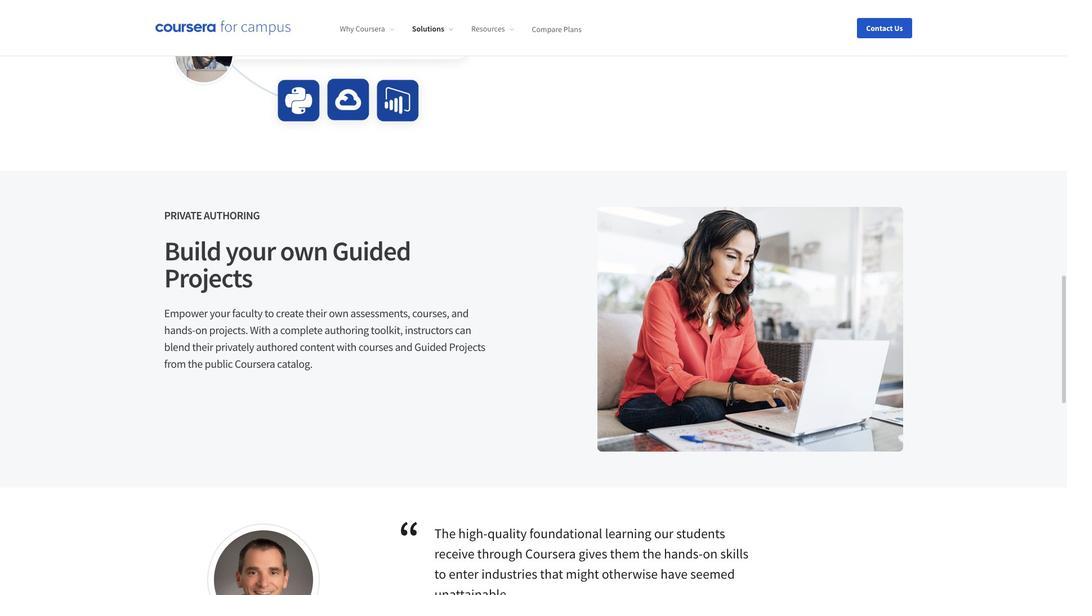 Task type: locate. For each thing, give the bounding box(es) containing it.
on up the seemed
[[703, 546, 718, 563]]

hands- inside empower your faculty to create their own assessments, courses, and hands-on projects. with a complete authoring toolkit, instructors can blend their privately authored content with courses and guided projects from the public coursera catalog.
[[164, 323, 195, 337]]

projects down 'can'
[[449, 340, 485, 354]]

1 vertical spatial to
[[434, 566, 446, 583]]

and
[[451, 306, 469, 320], [395, 340, 412, 354]]

0 vertical spatial the
[[188, 357, 203, 371]]

0 horizontal spatial their
[[192, 340, 213, 354]]

projects.
[[209, 323, 248, 337]]

coursera inside the high-quality foundational learning our students receive through coursera gives them the hands-on skills to enter industries that might otherwise have seemed unattainable.
[[525, 546, 576, 563]]

your inside build your own guided projects
[[225, 234, 275, 268]]

to left enter
[[434, 566, 446, 583]]

their
[[306, 306, 327, 320], [192, 340, 213, 354]]

might
[[566, 566, 599, 583]]

1 vertical spatial authoring
[[324, 323, 369, 337]]

privately
[[215, 340, 254, 354]]

hands- up blend
[[164, 323, 195, 337]]

0 vertical spatial projects
[[164, 261, 252, 295]]

hands- up have at the right bottom
[[664, 546, 703, 563]]

plans
[[564, 24, 582, 34]]

on down empower
[[195, 323, 207, 337]]

coursera right why
[[356, 24, 385, 34]]

a
[[273, 323, 278, 337]]

own
[[280, 234, 328, 268], [329, 306, 348, 320]]

1 vertical spatial guided
[[414, 340, 447, 354]]

foundational
[[529, 525, 602, 543]]

your
[[225, 234, 275, 268], [210, 306, 230, 320]]

0 horizontal spatial hands-
[[164, 323, 195, 337]]

resources link
[[471, 24, 514, 34]]

1 vertical spatial and
[[395, 340, 412, 354]]

projects up empower
[[164, 261, 252, 295]]

build
[[164, 234, 221, 268]]

guided inside empower your faculty to create their own assessments, courses, and hands-on projects. with a complete authoring toolkit, instructors can blend their privately authored content with courses and guided projects from the public coursera catalog.
[[414, 340, 447, 354]]

the right from
[[188, 357, 203, 371]]

projects
[[164, 261, 252, 295], [449, 340, 485, 354]]

coursera down privately
[[235, 357, 275, 371]]

hands-
[[164, 323, 195, 337], [664, 546, 703, 563]]

authored
[[256, 340, 298, 354]]

the
[[434, 525, 456, 543]]

with
[[337, 340, 356, 354]]

1 vertical spatial on
[[703, 546, 718, 563]]

0 horizontal spatial the
[[188, 357, 203, 371]]

courses
[[358, 340, 393, 354]]

1 horizontal spatial guided
[[414, 340, 447, 354]]

why coursera link
[[340, 24, 394, 34]]

skills
[[720, 546, 749, 563]]

0 horizontal spatial projects
[[164, 261, 252, 295]]

1 vertical spatial hands-
[[664, 546, 703, 563]]

and up 'can'
[[451, 306, 469, 320]]

0 vertical spatial coursera
[[356, 24, 385, 34]]

0 horizontal spatial coursera
[[235, 357, 275, 371]]

0 horizontal spatial to
[[265, 306, 274, 320]]

1 horizontal spatial on
[[703, 546, 718, 563]]

0 vertical spatial your
[[225, 234, 275, 268]]

coursera
[[356, 24, 385, 34], [235, 357, 275, 371], [525, 546, 576, 563]]

0 vertical spatial own
[[280, 234, 328, 268]]

1 horizontal spatial and
[[451, 306, 469, 320]]

1 vertical spatial own
[[329, 306, 348, 320]]

1 vertical spatial the
[[642, 546, 661, 563]]

empower your faculty to create their own assessments, courses, and hands-on projects. with a complete authoring toolkit, instructors can blend their privately authored content with courses and guided projects from the public coursera catalog.
[[164, 306, 485, 371]]

1 vertical spatial your
[[210, 306, 230, 320]]

the down our
[[642, 546, 661, 563]]

authoring up with
[[324, 323, 369, 337]]

0 horizontal spatial own
[[280, 234, 328, 268]]

on inside the high-quality foundational learning our students receive through coursera gives them the hands-on skills to enter industries that might otherwise have seemed unattainable.
[[703, 546, 718, 563]]

authoring
[[204, 208, 260, 222], [324, 323, 369, 337]]

1 vertical spatial coursera
[[235, 357, 275, 371]]

guided
[[332, 234, 411, 268], [414, 340, 447, 354]]

authoring right the 'private' at the top left of the page
[[204, 208, 260, 222]]

our
[[654, 525, 673, 543]]

0 vertical spatial guided
[[332, 234, 411, 268]]

1 horizontal spatial coursera
[[356, 24, 385, 34]]

0 vertical spatial their
[[306, 306, 327, 320]]

their up complete
[[306, 306, 327, 320]]

your up projects.
[[210, 306, 230, 320]]

1 horizontal spatial hands-
[[664, 546, 703, 563]]

can
[[455, 323, 471, 337]]

to up a
[[265, 306, 274, 320]]

0 horizontal spatial guided
[[332, 234, 411, 268]]

1 horizontal spatial the
[[642, 546, 661, 563]]

private authoring c4c gp image
[[597, 207, 903, 452]]

the inside empower your faculty to create their own assessments, courses, and hands-on projects. with a complete authoring toolkit, instructors can blend their privately authored content with courses and guided projects from the public coursera catalog.
[[188, 357, 203, 371]]

your for empower
[[210, 306, 230, 320]]

your inside empower your faculty to create their own assessments, courses, and hands-on projects. with a complete authoring toolkit, instructors can blend their privately authored content with courses and guided projects from the public coursera catalog.
[[210, 306, 230, 320]]

0 horizontal spatial and
[[395, 340, 412, 354]]

faculty
[[232, 306, 263, 320]]

own inside empower your faculty to create their own assessments, courses, and hands-on projects. with a complete authoring toolkit, instructors can blend their privately authored content with courses and guided projects from the public coursera catalog.
[[329, 306, 348, 320]]

1 horizontal spatial own
[[329, 306, 348, 320]]

the inside the high-quality foundational learning our students receive through coursera gives them the hands-on skills to enter industries that might otherwise have seemed unattainable.
[[642, 546, 661, 563]]

0 vertical spatial hands-
[[164, 323, 195, 337]]

and down toolkit,
[[395, 340, 412, 354]]

their up public
[[192, 340, 213, 354]]

coursera for campus image
[[155, 20, 290, 36]]

enter
[[449, 566, 479, 583]]

catalog.
[[277, 357, 313, 371]]

1 horizontal spatial authoring
[[324, 323, 369, 337]]

0 vertical spatial authoring
[[204, 208, 260, 222]]

1 vertical spatial projects
[[449, 340, 485, 354]]

on
[[195, 323, 207, 337], [703, 546, 718, 563]]

0 vertical spatial on
[[195, 323, 207, 337]]

that
[[540, 566, 563, 583]]

0 horizontal spatial on
[[195, 323, 207, 337]]

0 vertical spatial to
[[265, 306, 274, 320]]

the
[[188, 357, 203, 371], [642, 546, 661, 563]]

0 horizontal spatial authoring
[[204, 208, 260, 222]]

authoring inside empower your faculty to create their own assessments, courses, and hands-on projects. with a complete authoring toolkit, instructors can blend their privately authored content with courses and guided projects from the public coursera catalog.
[[324, 323, 369, 337]]

to inside the high-quality foundational learning our students receive through coursera gives them the hands-on skills to enter industries that might otherwise have seemed unattainable.
[[434, 566, 446, 583]]

seemed
[[690, 566, 735, 583]]

1 horizontal spatial projects
[[449, 340, 485, 354]]

2 vertical spatial coursera
[[525, 546, 576, 563]]

content
[[300, 340, 335, 354]]

why coursera
[[340, 24, 385, 34]]

instructors
[[405, 323, 453, 337]]

1 horizontal spatial to
[[434, 566, 446, 583]]

to
[[265, 306, 274, 320], [434, 566, 446, 583]]

your down private authoring
[[225, 234, 275, 268]]

2 horizontal spatial coursera
[[525, 546, 576, 563]]

guided inside build your own guided projects
[[332, 234, 411, 268]]

coursera up the that
[[525, 546, 576, 563]]



Task type: vqa. For each thing, say whether or not it's contained in the screenshot.
search field
no



Task type: describe. For each thing, give the bounding box(es) containing it.
to inside empower your faculty to create their own assessments, courses, and hands-on projects. with a complete authoring toolkit, instructors can blend their privately authored content with courses and guided projects from the public coursera catalog.
[[265, 306, 274, 320]]

otherwise
[[602, 566, 658, 583]]

quality
[[487, 525, 527, 543]]

contact us button
[[857, 18, 912, 38]]

hands- inside the high-quality foundational learning our students receive through coursera gives them the hands-on skills to enter industries that might otherwise have seemed unattainable.
[[664, 546, 703, 563]]

mark w boise state image
[[214, 531, 313, 596]]

students
[[676, 525, 725, 543]]

gives
[[579, 546, 607, 563]]

1 horizontal spatial their
[[306, 306, 327, 320]]

resources
[[471, 24, 505, 34]]

have
[[661, 566, 688, 583]]

on inside empower your faculty to create their own assessments, courses, and hands-on projects. with a complete authoring toolkit, instructors can blend their privately authored content with courses and guided projects from the public coursera catalog.
[[195, 323, 207, 337]]

private authoring
[[164, 208, 260, 222]]

with
[[250, 323, 271, 337]]

compare plans
[[532, 24, 582, 34]]

solutions link
[[412, 24, 453, 34]]

public
[[205, 357, 233, 371]]

own inside build your own guided projects
[[280, 234, 328, 268]]

0 vertical spatial and
[[451, 306, 469, 320]]

solutions
[[412, 24, 444, 34]]

contact us
[[866, 23, 903, 33]]

us
[[894, 23, 903, 33]]

high-
[[458, 525, 487, 543]]

compare
[[532, 24, 562, 34]]

assessments,
[[350, 306, 410, 320]]

the high-quality foundational learning our students receive through coursera gives them the hands-on skills to enter industries that might otherwise have seemed unattainable.
[[434, 525, 749, 596]]

projects inside empower your faculty to create their own assessments, courses, and hands-on projects. with a complete authoring toolkit, instructors can blend their privately authored content with courses and guided projects from the public coursera catalog.
[[449, 340, 485, 354]]

complete
[[280, 323, 322, 337]]

contact
[[866, 23, 893, 33]]

compare plans link
[[532, 24, 582, 34]]

1 vertical spatial their
[[192, 340, 213, 354]]

unattainable.
[[434, 586, 510, 596]]

courses,
[[412, 306, 449, 320]]

private
[[164, 208, 202, 222]]

projects inside build your own guided projects
[[164, 261, 252, 295]]

build your own guided projects
[[164, 234, 411, 295]]

coursera inside empower your faculty to create their own assessments, courses, and hands-on projects. with a complete authoring toolkit, instructors can blend their privately authored content with courses and guided projects from the public coursera catalog.
[[235, 357, 275, 371]]

through
[[477, 546, 523, 563]]

your for build
[[225, 234, 275, 268]]

from
[[164, 357, 186, 371]]

them
[[610, 546, 640, 563]]

receive
[[434, 546, 475, 563]]

blend
[[164, 340, 190, 354]]

create
[[276, 306, 304, 320]]

empower
[[164, 306, 208, 320]]

toolkit,
[[371, 323, 403, 337]]

learning
[[605, 525, 651, 543]]

why
[[340, 24, 354, 34]]

industries
[[481, 566, 537, 583]]



